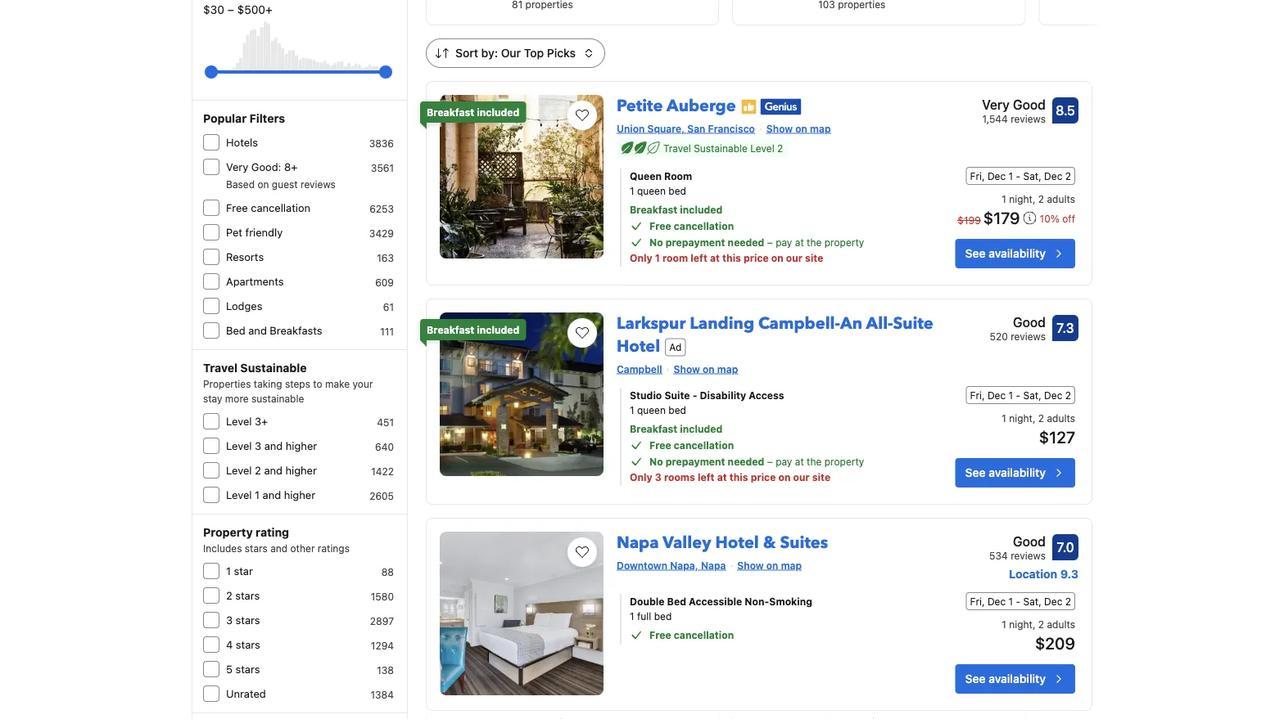 Task type: vqa. For each thing, say whether or not it's contained in the screenshot.


Task type: describe. For each thing, give the bounding box(es) containing it.
0 horizontal spatial suite
[[664, 390, 690, 401]]

and for 2
[[264, 465, 282, 477]]

smoking
[[769, 596, 812, 608]]

show for auberge
[[766, 123, 793, 134]]

1 horizontal spatial show
[[737, 560, 764, 572]]

night for $127
[[1009, 413, 1033, 424]]

on up suites
[[778, 472, 791, 483]]

level for level 2 and higher
[[226, 465, 252, 477]]

2 vertical spatial 3
[[226, 615, 233, 627]]

cancellation up rooms
[[674, 440, 734, 451]]

napa valley hotel & suites link
[[617, 526, 828, 555]]

property
[[203, 526, 253, 540]]

petite auberge image
[[440, 95, 604, 259]]

higher for level 3 and higher
[[286, 440, 317, 452]]

3 sat, from the top
[[1023, 596, 1041, 608]]

the for landing
[[807, 456, 822, 468]]

$500+
[[237, 3, 272, 16]]

availability for larkspur landing campbell-an all-suite hotel
[[989, 466, 1046, 480]]

111
[[380, 326, 394, 337]]

map for landing
[[717, 364, 738, 375]]

level for level 3 and higher
[[226, 440, 252, 452]]

site for auberge
[[805, 252, 823, 264]]

on up studio suite - disability access
[[703, 364, 715, 375]]

1 horizontal spatial map
[[781, 560, 802, 572]]

guest
[[272, 179, 298, 190]]

napa valley hotel & suites
[[617, 532, 828, 555]]

on down very good: 8+
[[257, 179, 269, 190]]

campbell
[[617, 364, 662, 375]]

fri, for petite auberge
[[970, 170, 985, 182]]

larkspur landing campbell-an all-suite hotel
[[617, 313, 933, 358]]

friendly
[[245, 226, 283, 239]]

see for larkspur landing campbell-an all-suite hotel
[[965, 466, 986, 480]]

larkspur landing campbell-an all-suite hotel image
[[440, 313, 604, 477]]

– for petite
[[767, 237, 773, 248]]

5 stars
[[226, 664, 260, 676]]

breakfast included for petite
[[427, 106, 519, 118]]

1294
[[371, 640, 394, 652]]

this property is part of our preferred partner program. it's committed to providing excellent service and good value. it'll pay us a higher commission if you make a booking. image
[[741, 99, 757, 115]]

1 queen bed breakfast included for petite
[[630, 185, 723, 216]]

travel for travel sustainable properties taking steps to make your stay more sustainable
[[203, 362, 237, 375]]

price for landing
[[751, 472, 776, 483]]

level 1 and higher
[[226, 489, 315, 502]]

full
[[637, 611, 651, 622]]

adults for $127
[[1047, 413, 1075, 424]]

breakfast down sort
[[427, 106, 474, 118]]

rooms
[[664, 472, 695, 483]]

left for auberge
[[691, 252, 707, 264]]

studio suite - disability access link
[[630, 388, 907, 403]]

sustainable for travel sustainable level 2
[[694, 142, 748, 154]]

very good element
[[982, 95, 1046, 115]]

reviews inside good 534 reviews
[[1011, 550, 1046, 562]]

3429
[[369, 228, 394, 239]]

hotels
[[226, 136, 258, 149]]

3561
[[371, 162, 394, 174]]

2 inside 1 night , 2 adults $127
[[1038, 413, 1044, 424]]

lodges
[[226, 300, 262, 312]]

cancellation up the only 1 room left at this price on our site
[[674, 220, 734, 232]]

very good: 8+
[[226, 161, 298, 173]]

88
[[381, 567, 394, 578]]

union
[[617, 123, 645, 134]]

3 stars
[[226, 615, 260, 627]]

level up queen room link
[[750, 142, 775, 154]]

properties
[[203, 378, 251, 390]]

free down 1 full bed
[[649, 630, 671, 641]]

free down the 'based'
[[226, 202, 248, 214]]

higher for level 1 and higher
[[284, 489, 315, 502]]

2 vertical spatial show on map
[[737, 560, 802, 572]]

4
[[226, 639, 233, 651]]

breakfasts
[[270, 325, 322, 337]]

downtown napa, napa
[[617, 560, 726, 572]]

petite auberge link
[[617, 88, 736, 118]]

1 inside 1 night , 2 adults $209
[[1002, 619, 1006, 631]]

stars for 2 stars
[[235, 590, 260, 602]]

8+
[[284, 161, 298, 173]]

bed for auberge
[[669, 185, 686, 197]]

3 for rooms
[[655, 472, 662, 483]]

1 night , 2 adults $209
[[1002, 619, 1075, 653]]

prepayment for auberge
[[666, 237, 725, 248]]

at right rooms
[[717, 472, 727, 483]]

good element for 7.0
[[989, 532, 1046, 552]]

2 stars
[[226, 590, 260, 602]]

filters
[[249, 112, 285, 125]]

451
[[377, 417, 394, 428]]

534
[[989, 550, 1008, 562]]

pay for landing
[[776, 456, 792, 468]]

free cancellation up room
[[649, 220, 734, 232]]

ratings
[[318, 543, 350, 554]]

top
[[524, 46, 544, 60]]

1422
[[371, 466, 394, 477]]

scored 8.5 element
[[1052, 97, 1079, 124]]

sustainable
[[251, 393, 304, 405]]

night for $209
[[1009, 619, 1033, 631]]

ad
[[669, 342, 682, 353]]

138
[[377, 665, 394, 676]]

all-
[[866, 313, 893, 335]]

needed for auberge
[[728, 237, 764, 248]]

cancellation down the based on guest reviews
[[251, 202, 310, 214]]

7.0
[[1057, 540, 1074, 556]]

needed for landing
[[728, 456, 764, 468]]

3 fri, from the top
[[970, 596, 985, 608]]

9.3
[[1060, 568, 1079, 581]]

0 vertical spatial napa
[[617, 532, 659, 555]]

sort
[[455, 46, 478, 60]]

at right room
[[710, 252, 720, 264]]

show for landing
[[674, 364, 700, 375]]

reviews inside very good 1,544 reviews
[[1011, 113, 1046, 124]]

suite inside larkspur landing campbell-an all-suite hotel
[[893, 313, 933, 335]]

based
[[226, 179, 255, 190]]

free up room
[[649, 220, 671, 232]]

this for landing
[[730, 472, 748, 483]]

map for auberge
[[810, 123, 831, 134]]

reviews inside good 520 reviews
[[1011, 331, 1046, 342]]

popular
[[203, 112, 247, 125]]

queen
[[630, 170, 662, 182]]

0 horizontal spatial bed
[[226, 325, 245, 337]]

breakfast right 111 on the top left of page
[[427, 324, 474, 336]]

level 2 and higher
[[226, 465, 317, 477]]

valley
[[663, 532, 711, 555]]

see availability for petite auberge
[[965, 247, 1046, 260]]

1 adults from the top
[[1047, 193, 1075, 205]]

show on map for landing
[[674, 364, 738, 375]]

downtown
[[617, 560, 667, 572]]

queen room link
[[630, 169, 907, 183]]

stars for 3 stars
[[236, 615, 260, 627]]

see for petite auberge
[[965, 247, 986, 260]]

1 night , 2 adults $127
[[1002, 413, 1075, 447]]

property for petite auberge
[[825, 237, 864, 248]]

3 fri, dec 1 - sat, dec 2 from the top
[[970, 596, 1071, 608]]

only 1 room left at this price on our site
[[630, 252, 823, 264]]

queen room
[[630, 170, 692, 182]]

our for auberge
[[786, 252, 803, 264]]

7.3
[[1057, 321, 1074, 336]]

2 inside 1 night , 2 adults $209
[[1038, 619, 1044, 631]]

level 3+
[[226, 416, 268, 428]]

square,
[[647, 123, 685, 134]]

suites
[[780, 532, 828, 555]]

to
[[313, 378, 322, 390]]

1,544
[[982, 113, 1008, 124]]

travel for travel sustainable level 2
[[663, 142, 691, 154]]

adults for $209
[[1047, 619, 1075, 631]]

fri, dec 1 - sat, dec 2 for larkspur landing campbell-an all-suite hotel
[[970, 390, 1071, 401]]

10% off
[[1040, 213, 1075, 225]]

good 534 reviews
[[989, 534, 1046, 562]]

our
[[501, 46, 521, 60]]

free up rooms
[[649, 440, 671, 451]]

$30 – $500+
[[203, 3, 272, 16]]

10%
[[1040, 213, 1060, 225]]

and for 3
[[264, 440, 283, 452]]

level for level 3+
[[226, 416, 252, 428]]

- for downtown napa, napa
[[1016, 596, 1021, 608]]

1384
[[371, 690, 394, 701]]

2897
[[370, 616, 394, 627]]

left for landing
[[698, 472, 715, 483]]

double
[[630, 596, 665, 608]]

very for good
[[982, 97, 1010, 113]]

popular filters
[[203, 112, 285, 125]]

1 full bed
[[630, 611, 672, 622]]

napa valley hotel & suites image
[[440, 532, 604, 696]]

free cancellation up friendly
[[226, 202, 310, 214]]

and for 1
[[263, 489, 281, 502]]



Task type: locate. For each thing, give the bounding box(es) containing it.
and down lodges
[[248, 325, 267, 337]]

2 vertical spatial fri, dec 1 - sat, dec 2
[[970, 596, 1071, 608]]

2 needed from the top
[[728, 456, 764, 468]]

map up the 'disability'
[[717, 364, 738, 375]]

union square, san francisco
[[617, 123, 755, 134]]

1 prepayment from the top
[[666, 237, 725, 248]]

queen
[[637, 185, 666, 197], [637, 405, 666, 416]]

1 vertical spatial our
[[793, 472, 810, 483]]

adults
[[1047, 193, 1075, 205], [1047, 413, 1075, 424], [1047, 619, 1075, 631]]

napa down napa valley hotel & suites
[[701, 560, 726, 572]]

$127
[[1039, 427, 1075, 447]]

0 vertical spatial only
[[630, 252, 652, 264]]

2 vertical spatial good
[[1013, 534, 1046, 550]]

cancellation down the accessible
[[674, 630, 734, 641]]

0 vertical spatial our
[[786, 252, 803, 264]]

2 sat, from the top
[[1023, 390, 1041, 401]]

accessible
[[689, 596, 742, 608]]

1 vertical spatial very
[[226, 161, 248, 173]]

1 vertical spatial fri, dec 1 - sat, dec 2
[[970, 390, 1071, 401]]

more
[[225, 393, 249, 405]]

2 horizontal spatial map
[[810, 123, 831, 134]]

0 vertical spatial needed
[[728, 237, 764, 248]]

breakfast included
[[427, 106, 519, 118], [427, 324, 519, 336]]

only left rooms
[[630, 472, 652, 483]]

prepayment up room
[[666, 237, 725, 248]]

1 vertical spatial no prepayment needed – pay at the property
[[649, 456, 864, 468]]

0 vertical spatial ,
[[1033, 193, 1036, 205]]

0 vertical spatial –
[[227, 3, 234, 16]]

very up the 'based'
[[226, 161, 248, 173]]

6253
[[369, 203, 394, 215]]

3 see availability link from the top
[[955, 665, 1075, 694]]

breakfast down the 'queen room'
[[630, 204, 678, 216]]

level up level 1 and higher
[[226, 465, 252, 477]]

reviews right 520
[[1011, 331, 1046, 342]]

0 vertical spatial adults
[[1047, 193, 1075, 205]]

0 vertical spatial travel
[[663, 142, 691, 154]]

2 availability from the top
[[989, 466, 1046, 480]]

sustainable up taking
[[240, 362, 307, 375]]

queen for petite auberge
[[637, 185, 666, 197]]

queen down studio
[[637, 405, 666, 416]]

travel inside travel sustainable properties taking steps to make your stay more sustainable
[[203, 362, 237, 375]]

only
[[630, 252, 652, 264], [630, 472, 652, 483]]

pay up only 3 rooms left at this price on our site
[[776, 456, 792, 468]]

good element
[[990, 313, 1046, 332], [989, 532, 1046, 552]]

only for larkspur landing campbell-an all-suite hotel
[[630, 472, 652, 483]]

hotel inside larkspur landing campbell-an all-suite hotel
[[617, 336, 660, 358]]

stars down star
[[235, 590, 260, 602]]

5
[[226, 664, 233, 676]]

2 vertical spatial –
[[767, 456, 773, 468]]

1 see availability from the top
[[965, 247, 1046, 260]]

availability
[[989, 247, 1046, 260], [989, 466, 1046, 480], [989, 673, 1046, 686]]

see availability link down $179
[[955, 239, 1075, 269]]

at up only 3 rooms left at this price on our site
[[795, 456, 804, 468]]

- for union square, san francisco
[[1016, 170, 1021, 182]]

520
[[990, 331, 1008, 342]]

site up suites
[[812, 472, 831, 483]]

show on map up studio suite - disability access
[[674, 364, 738, 375]]

show on map
[[766, 123, 831, 134], [674, 364, 738, 375], [737, 560, 802, 572]]

1 vertical spatial show on map
[[674, 364, 738, 375]]

level 3 and higher
[[226, 440, 317, 452]]

2 horizontal spatial 3
[[655, 472, 662, 483]]

2 vertical spatial show
[[737, 560, 764, 572]]

very for good:
[[226, 161, 248, 173]]

other
[[290, 543, 315, 554]]

see availability down 1 night , 2 adults $127
[[965, 466, 1046, 480]]

suite right an at the top right of page
[[893, 313, 933, 335]]

1 vertical spatial travel
[[203, 362, 237, 375]]

adults inside 1 night , 2 adults $127
[[1047, 413, 1075, 424]]

see availability link down 1 night , 2 adults $127
[[955, 459, 1075, 488]]

2 vertical spatial adults
[[1047, 619, 1075, 631]]

good left 7.3
[[1013, 315, 1046, 330]]

cancellation
[[251, 202, 310, 214], [674, 220, 734, 232], [674, 440, 734, 451], [674, 630, 734, 641]]

see availability link
[[955, 239, 1075, 269], [955, 459, 1075, 488], [955, 665, 1075, 694]]

1 vertical spatial prepayment
[[666, 456, 725, 468]]

1 no from the top
[[649, 237, 663, 248]]

1 vertical spatial 3
[[655, 472, 662, 483]]

, inside 1 night , 2 adults $127
[[1033, 413, 1036, 424]]

good inside very good 1,544 reviews
[[1013, 97, 1046, 113]]

steps
[[285, 378, 310, 390]]

1 vertical spatial sustainable
[[240, 362, 307, 375]]

2 see from the top
[[965, 466, 986, 480]]

sort by: our top picks
[[455, 46, 576, 60]]

&
[[763, 532, 776, 555]]

0 vertical spatial good element
[[990, 313, 1046, 332]]

61
[[383, 301, 394, 313]]

fri,
[[970, 170, 985, 182], [970, 390, 985, 401], [970, 596, 985, 608]]

0 vertical spatial suite
[[893, 313, 933, 335]]

francisco
[[708, 123, 755, 134]]

show down '&'
[[737, 560, 764, 572]]

and up level 2 and higher
[[264, 440, 283, 452]]

price up '&'
[[751, 472, 776, 483]]

1 queen bed breakfast included for larkspur
[[630, 405, 723, 435]]

stars for 5 stars
[[235, 664, 260, 676]]

1 vertical spatial napa
[[701, 560, 726, 572]]

0 vertical spatial property
[[825, 237, 864, 248]]

1 vertical spatial hotel
[[715, 532, 759, 555]]

left right rooms
[[698, 472, 715, 483]]

night inside 1 night , 2 adults $127
[[1009, 413, 1033, 424]]

room
[[663, 252, 688, 264]]

bed right full
[[654, 611, 672, 622]]

price up landing
[[744, 252, 769, 264]]

1 horizontal spatial 3
[[255, 440, 261, 452]]

2 adults from the top
[[1047, 413, 1075, 424]]

2 vertical spatial fri,
[[970, 596, 985, 608]]

make
[[325, 378, 350, 390]]

1 vertical spatial suite
[[664, 390, 690, 401]]

0 vertical spatial higher
[[286, 440, 317, 452]]

0 vertical spatial site
[[805, 252, 823, 264]]

2 good from the top
[[1013, 315, 1046, 330]]

1 availability from the top
[[989, 247, 1046, 260]]

star
[[234, 565, 253, 578]]

at down queen room link
[[795, 237, 804, 248]]

rating
[[256, 526, 289, 540]]

1 vertical spatial sat,
[[1023, 390, 1041, 401]]

sat, for petite auberge
[[1023, 170, 1041, 182]]

location
[[1009, 568, 1058, 581]]

2 vertical spatial night
[[1009, 619, 1033, 631]]

, inside 1 night , 2 adults $209
[[1033, 619, 1036, 631]]

609
[[375, 277, 394, 288]]

2 queen from the top
[[637, 405, 666, 416]]

and down rating
[[270, 543, 288, 554]]

2 good element from the top
[[989, 532, 1046, 552]]

2 vertical spatial bed
[[654, 611, 672, 622]]

good element for 7.3
[[990, 313, 1046, 332]]

, for $209
[[1033, 619, 1036, 631]]

hotel up campbell
[[617, 336, 660, 358]]

prepayment up rooms
[[666, 456, 725, 468]]

genius discounts available at this property. image
[[761, 99, 802, 115], [761, 99, 802, 115]]

0 horizontal spatial travel
[[203, 362, 237, 375]]

sustainable down francisco
[[694, 142, 748, 154]]

sustainable for travel sustainable properties taking steps to make your stay more sustainable
[[240, 362, 307, 375]]

room
[[664, 170, 692, 182]]

1 vertical spatial breakfast included
[[427, 324, 519, 336]]

0 vertical spatial show
[[766, 123, 793, 134]]

unrated
[[226, 688, 266, 701]]

location 9.3
[[1009, 568, 1079, 581]]

landing
[[690, 313, 754, 335]]

2 the from the top
[[807, 456, 822, 468]]

– up the only 1 room left at this price on our site
[[767, 237, 773, 248]]

2 only from the top
[[630, 472, 652, 483]]

0 vertical spatial 1 queen bed breakfast included
[[630, 185, 723, 216]]

sustainable
[[694, 142, 748, 154], [240, 362, 307, 375]]

1 sat, from the top
[[1023, 170, 1041, 182]]

see availability link down 1 night , 2 adults $209
[[955, 665, 1075, 694]]

pay for auberge
[[776, 237, 792, 248]]

availability down $179
[[989, 247, 1046, 260]]

0 vertical spatial good
[[1013, 97, 1046, 113]]

studio suite - disability access
[[630, 390, 784, 401]]

1 1 queen bed breakfast included from the top
[[630, 185, 723, 216]]

- left the 'disability'
[[693, 390, 697, 401]]

night inside 1 night , 2 adults $209
[[1009, 619, 1033, 631]]

sat, down location
[[1023, 596, 1041, 608]]

property for larkspur landing campbell-an all-suite hotel
[[825, 456, 864, 468]]

good inside good 534 reviews
[[1013, 534, 1046, 550]]

0 horizontal spatial hotel
[[617, 336, 660, 358]]

3 up 4
[[226, 615, 233, 627]]

2 see availability from the top
[[965, 466, 1046, 480]]

1 fri, from the top
[[970, 170, 985, 182]]

see availability link for petite auberge
[[955, 239, 1075, 269]]

2 vertical spatial higher
[[284, 489, 315, 502]]

1 , from the top
[[1033, 193, 1036, 205]]

on up campbell-
[[771, 252, 784, 264]]

1 property from the top
[[825, 237, 864, 248]]

– for larkspur
[[767, 456, 773, 468]]

3 see availability from the top
[[965, 673, 1046, 686]]

bed down room
[[669, 185, 686, 197]]

3 night from the top
[[1009, 619, 1033, 631]]

bed for landing
[[669, 405, 686, 416]]

1 horizontal spatial napa
[[701, 560, 726, 572]]

sustainable inside travel sustainable properties taking steps to make your stay more sustainable
[[240, 362, 307, 375]]

3836
[[369, 138, 394, 149]]

1 vertical spatial show
[[674, 364, 700, 375]]

level down level 3+
[[226, 440, 252, 452]]

1 horizontal spatial very
[[982, 97, 1010, 113]]

only for petite auberge
[[630, 252, 652, 264]]

2 horizontal spatial show
[[766, 123, 793, 134]]

2 vertical spatial sat,
[[1023, 596, 1041, 608]]

stars for 4 stars
[[236, 639, 260, 651]]

map up queen room link
[[810, 123, 831, 134]]

0 vertical spatial availability
[[989, 247, 1046, 260]]

see availability link for larkspur landing campbell-an all-suite hotel
[[955, 459, 1075, 488]]

on down '&'
[[766, 560, 778, 572]]

1 only from the top
[[630, 252, 652, 264]]

bed and breakfasts
[[226, 325, 322, 337]]

needed up the only 1 room left at this price on our site
[[728, 237, 764, 248]]

reviews
[[1011, 113, 1046, 124], [301, 179, 336, 190], [1011, 331, 1046, 342], [1011, 550, 1046, 562]]

0 vertical spatial see availability link
[[955, 239, 1075, 269]]

san
[[687, 123, 705, 134]]

no prepayment needed – pay at the property up only 3 rooms left at this price on our site
[[649, 456, 864, 468]]

show
[[766, 123, 793, 134], [674, 364, 700, 375], [737, 560, 764, 572]]

see availability down $179
[[965, 247, 1046, 260]]

no prepayment needed – pay at the property for landing
[[649, 456, 864, 468]]

3 good from the top
[[1013, 534, 1046, 550]]

–
[[227, 3, 234, 16], [767, 237, 773, 248], [767, 456, 773, 468]]

1 vertical spatial availability
[[989, 466, 1046, 480]]

, for $127
[[1033, 413, 1036, 424]]

- for campbell
[[1016, 390, 1021, 401]]

disability
[[700, 390, 746, 401]]

1 vertical spatial see
[[965, 466, 986, 480]]

1 vertical spatial good
[[1013, 315, 1046, 330]]

0 vertical spatial hotel
[[617, 336, 660, 358]]

fri, for larkspur landing campbell-an all-suite hotel
[[970, 390, 985, 401]]

good left scored 8.5 'element'
[[1013, 97, 1046, 113]]

2 see availability link from the top
[[955, 459, 1075, 488]]

availability down 1 night , 2 adults $127
[[989, 466, 1046, 480]]

bed
[[669, 185, 686, 197], [669, 405, 686, 416], [654, 611, 672, 622]]

by:
[[481, 46, 498, 60]]

show on map for auberge
[[766, 123, 831, 134]]

campbell-
[[758, 313, 840, 335]]

petite auberge
[[617, 95, 736, 118]]

breakfast down studio
[[630, 424, 678, 435]]

our up campbell-
[[786, 252, 803, 264]]

prepayment for landing
[[666, 456, 725, 468]]

1 horizontal spatial sustainable
[[694, 142, 748, 154]]

suite right studio
[[664, 390, 690, 401]]

see availability for larkspur landing campbell-an all-suite hotel
[[965, 466, 1046, 480]]

show on map down '&'
[[737, 560, 802, 572]]

3 left rooms
[[655, 472, 662, 483]]

pet
[[226, 226, 242, 239]]

good inside good 520 reviews
[[1013, 315, 1046, 330]]

reviews right 1,544
[[1011, 113, 1046, 124]]

2 vertical spatial ,
[[1033, 619, 1036, 631]]

0 horizontal spatial 3
[[226, 615, 233, 627]]

2 , from the top
[[1033, 413, 1036, 424]]

0 vertical spatial pay
[[776, 237, 792, 248]]

the down queen room link
[[807, 237, 822, 248]]

and inside property rating includes stars and other ratings
[[270, 543, 288, 554]]

1 vertical spatial left
[[698, 472, 715, 483]]

8.5
[[1056, 103, 1075, 118]]

the for auberge
[[807, 237, 822, 248]]

1 vertical spatial ,
[[1033, 413, 1036, 424]]

1 inside 1 night , 2 adults $127
[[1002, 413, 1006, 424]]

2 breakfast included from the top
[[427, 324, 519, 336]]

free cancellation down the accessible
[[649, 630, 734, 641]]

4 stars
[[226, 639, 260, 651]]

2 fri, from the top
[[970, 390, 985, 401]]

site up campbell-
[[805, 252, 823, 264]]

pet friendly
[[226, 226, 283, 239]]

good for 7.3
[[1013, 315, 1046, 330]]

- down location
[[1016, 596, 1021, 608]]

1 night , 2 adults
[[1002, 193, 1075, 205]]

2 pay from the top
[[776, 456, 792, 468]]

adults up $209 at the right
[[1047, 619, 1075, 631]]

1 vertical spatial 1 queen bed breakfast included
[[630, 405, 723, 435]]

0 vertical spatial 3
[[255, 440, 261, 452]]

no prepayment needed – pay at the property for auberge
[[649, 237, 864, 248]]

only 3 rooms left at this price on our site
[[630, 472, 831, 483]]

1 vertical spatial no
[[649, 456, 663, 468]]

1 vertical spatial fri,
[[970, 390, 985, 401]]

1 vertical spatial the
[[807, 456, 822, 468]]

very up 1,544
[[982, 97, 1010, 113]]

fri, dec 1 - sat, dec 2 up "1 night , 2 adults"
[[970, 170, 1071, 182]]

our for landing
[[793, 472, 810, 483]]

1 vertical spatial adults
[[1047, 413, 1075, 424]]

2 vertical spatial map
[[781, 560, 802, 572]]

1 vertical spatial night
[[1009, 413, 1033, 424]]

site for landing
[[812, 472, 831, 483]]

sat, for larkspur landing campbell-an all-suite hotel
[[1023, 390, 1041, 401]]

1 breakfast included from the top
[[427, 106, 519, 118]]

0 vertical spatial prepayment
[[666, 237, 725, 248]]

level for level 1 and higher
[[226, 489, 252, 502]]

show down "ad"
[[674, 364, 700, 375]]

taking
[[254, 378, 282, 390]]

$199
[[958, 215, 981, 226]]

price for auberge
[[744, 252, 769, 264]]

no for larkspur landing campbell-an all-suite hotel
[[649, 456, 663, 468]]

queen down queen
[[637, 185, 666, 197]]

needed
[[728, 237, 764, 248], [728, 456, 764, 468]]

1 night from the top
[[1009, 193, 1033, 205]]

2
[[777, 142, 783, 154], [1065, 170, 1071, 182], [1038, 193, 1044, 205], [1065, 390, 1071, 401], [1038, 413, 1044, 424], [255, 465, 261, 477], [226, 590, 232, 602], [1065, 596, 1071, 608], [1038, 619, 1044, 631]]

0 horizontal spatial napa
[[617, 532, 659, 555]]

napa up downtown
[[617, 532, 659, 555]]

sat, up 1 night , 2 adults $127
[[1023, 390, 1041, 401]]

1 vertical spatial bed
[[669, 405, 686, 416]]

2 no from the top
[[649, 456, 663, 468]]

1 fri, dec 1 - sat, dec 2 from the top
[[970, 170, 1071, 182]]

0 horizontal spatial map
[[717, 364, 738, 375]]

1 no prepayment needed – pay at the property from the top
[[649, 237, 864, 248]]

fri, dec 1 - sat, dec 2 for petite auberge
[[970, 170, 1071, 182]]

3 see from the top
[[965, 673, 986, 686]]

3 , from the top
[[1033, 619, 1036, 631]]

left right room
[[691, 252, 707, 264]]

stars inside property rating includes stars and other ratings
[[245, 543, 268, 554]]

2 property from the top
[[825, 456, 864, 468]]

2 fri, dec 1 - sat, dec 2 from the top
[[970, 390, 1071, 401]]

1 vertical spatial higher
[[285, 465, 317, 477]]

1 queen bed breakfast included down room
[[630, 185, 723, 216]]

1 good from the top
[[1013, 97, 1046, 113]]

free cancellation
[[226, 202, 310, 214], [649, 220, 734, 232], [649, 440, 734, 451], [649, 630, 734, 641]]

1 see from the top
[[965, 247, 986, 260]]

1 vertical spatial –
[[767, 237, 773, 248]]

0 vertical spatial see availability
[[965, 247, 1046, 260]]

this property is part of our preferred partner program. it's committed to providing excellent service and good value. it'll pay us a higher commission if you make a booking. image
[[741, 99, 757, 115]]

0 vertical spatial bed
[[226, 325, 245, 337]]

and
[[248, 325, 267, 337], [264, 440, 283, 452], [264, 465, 282, 477], [263, 489, 281, 502], [270, 543, 288, 554]]

our up suites
[[793, 472, 810, 483]]

1 vertical spatial map
[[717, 364, 738, 375]]

good up location
[[1013, 534, 1046, 550]]

breakfast included for larkspur
[[427, 324, 519, 336]]

resorts
[[226, 251, 264, 263]]

1 good element from the top
[[990, 313, 1046, 332]]

apartments
[[226, 276, 284, 288]]

1 vertical spatial see availability
[[965, 466, 1046, 480]]

and down level 2 and higher
[[263, 489, 281, 502]]

bed down studio suite - disability access
[[669, 405, 686, 416]]

prepayment
[[666, 237, 725, 248], [666, 456, 725, 468]]

1 needed from the top
[[728, 237, 764, 248]]

0 vertical spatial fri,
[[970, 170, 985, 182]]

needed up only 3 rooms left at this price on our site
[[728, 456, 764, 468]]

0 vertical spatial sat,
[[1023, 170, 1041, 182]]

1 star
[[226, 565, 253, 578]]

very inside very good 1,544 reviews
[[982, 97, 1010, 113]]

1 see availability link from the top
[[955, 239, 1075, 269]]

see availability down 1 night , 2 adults $209
[[965, 673, 1046, 686]]

2 vertical spatial see
[[965, 673, 986, 686]]

travel
[[663, 142, 691, 154], [203, 362, 237, 375]]

3 for and
[[255, 440, 261, 452]]

pay up the only 1 room left at this price on our site
[[776, 237, 792, 248]]

on up queen room link
[[795, 123, 807, 134]]

higher down level 3 and higher
[[285, 465, 317, 477]]

2 1 queen bed breakfast included from the top
[[630, 405, 723, 435]]

0 vertical spatial show on map
[[766, 123, 831, 134]]

the down studio suite - disability access link
[[807, 456, 822, 468]]

– right $30
[[227, 3, 234, 16]]

2 vertical spatial see availability link
[[955, 665, 1075, 694]]

picks
[[547, 46, 576, 60]]

group
[[211, 59, 386, 85]]

napa
[[617, 532, 659, 555], [701, 560, 726, 572]]

only left room
[[630, 252, 652, 264]]

no for petite auberge
[[649, 237, 663, 248]]

1 horizontal spatial suite
[[893, 313, 933, 335]]

reviews right guest
[[301, 179, 336, 190]]

640
[[375, 441, 394, 453]]

0 vertical spatial queen
[[637, 185, 666, 197]]

and down level 3 and higher
[[264, 465, 282, 477]]

1 vertical spatial needed
[[728, 456, 764, 468]]

free cancellation up rooms
[[649, 440, 734, 451]]

1 pay from the top
[[776, 237, 792, 248]]

show right francisco
[[766, 123, 793, 134]]

fri, dec 1 - sat, dec 2 up 1 night , 2 adults $127
[[970, 390, 1071, 401]]

1 queen from the top
[[637, 185, 666, 197]]

based on guest reviews
[[226, 179, 336, 190]]

2 night from the top
[[1009, 413, 1033, 424]]

includes
[[203, 543, 242, 554]]

1 horizontal spatial bed
[[667, 596, 686, 608]]

good for 7.0
[[1013, 534, 1046, 550]]

scored 7.3 element
[[1052, 315, 1079, 342]]

0 vertical spatial this
[[722, 252, 741, 264]]

0 horizontal spatial very
[[226, 161, 248, 173]]

3 adults from the top
[[1047, 619, 1075, 631]]

adults inside 1 night , 2 adults $209
[[1047, 619, 1075, 631]]

higher for level 2 and higher
[[285, 465, 317, 477]]

stars down rating
[[245, 543, 268, 554]]

larkspur landing campbell-an all-suite hotel link
[[617, 306, 933, 358]]

0 vertical spatial the
[[807, 237, 822, 248]]

stars up 4 stars
[[236, 615, 260, 627]]

1 the from the top
[[807, 237, 822, 248]]

queen for larkspur landing campbell-an all-suite hotel
[[637, 405, 666, 416]]

1 vertical spatial bed
[[667, 596, 686, 608]]

3+
[[255, 416, 268, 428]]

access
[[749, 390, 784, 401]]

0 vertical spatial very
[[982, 97, 1010, 113]]

property rating includes stars and other ratings
[[203, 526, 350, 554]]

– up only 3 rooms left at this price on our site
[[767, 456, 773, 468]]

3 availability from the top
[[989, 673, 1046, 686]]

travel up properties
[[203, 362, 237, 375]]

2 no prepayment needed – pay at the property from the top
[[649, 456, 864, 468]]

no
[[649, 237, 663, 248], [649, 456, 663, 468]]

1 vertical spatial only
[[630, 472, 652, 483]]

- up "1 night , 2 adults"
[[1016, 170, 1021, 182]]

2 prepayment from the top
[[666, 456, 725, 468]]

scored 7.0 element
[[1052, 535, 1079, 561]]

on
[[795, 123, 807, 134], [257, 179, 269, 190], [771, 252, 784, 264], [703, 364, 715, 375], [778, 472, 791, 483], [766, 560, 778, 572]]

this for auberge
[[722, 252, 741, 264]]

availability for petite auberge
[[989, 247, 1046, 260]]

higher down level 2 and higher
[[284, 489, 315, 502]]

travel down union square, san francisco
[[663, 142, 691, 154]]

availability down 1 night , 2 adults $209
[[989, 673, 1046, 686]]

0 vertical spatial bed
[[669, 185, 686, 197]]

1 vertical spatial property
[[825, 456, 864, 468]]



